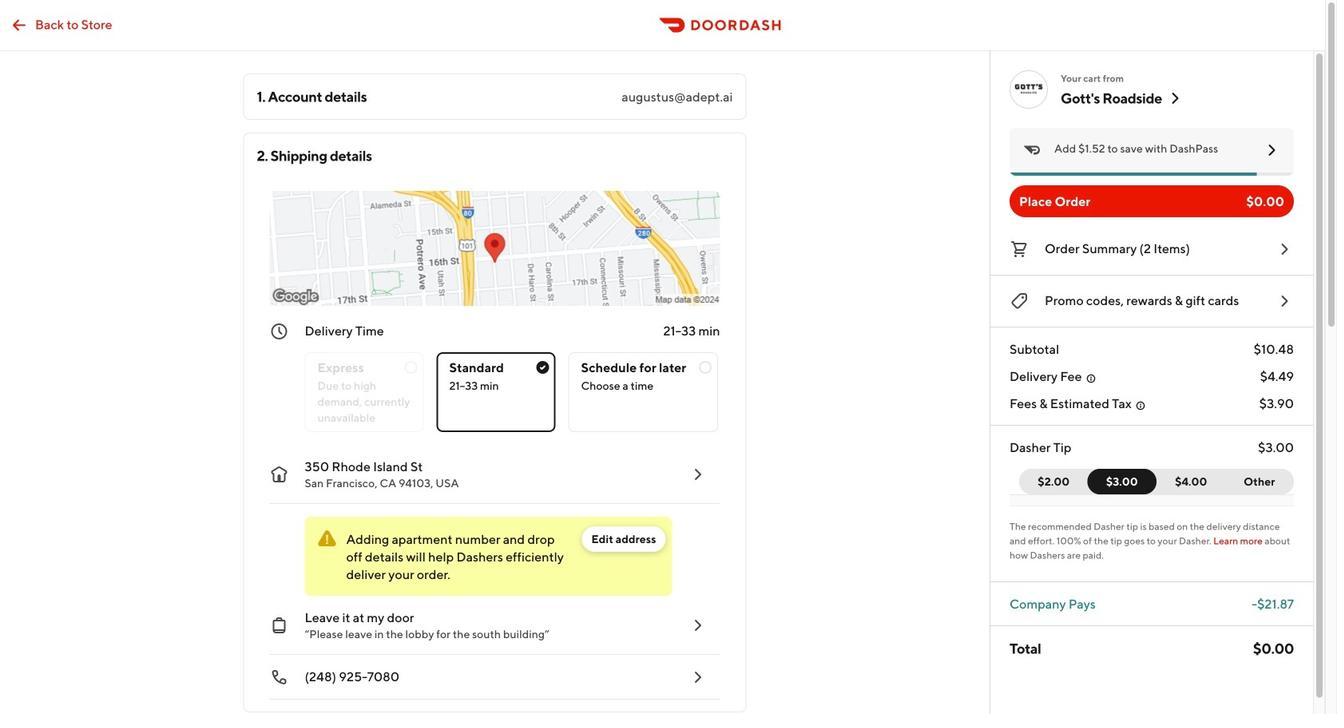 Task type: locate. For each thing, give the bounding box(es) containing it.
option group
[[305, 340, 720, 432]]

None radio
[[568, 352, 718, 432]]

None button
[[1019, 469, 1098, 495], [1088, 469, 1157, 495], [1147, 469, 1226, 495], [1225, 469, 1294, 495], [1019, 469, 1098, 495], [1088, 469, 1157, 495], [1147, 469, 1226, 495], [1225, 469, 1294, 495]]

status
[[305, 517, 672, 596]]

tip amount option group
[[1019, 469, 1294, 495]]

None radio
[[305, 352, 424, 432], [437, 352, 556, 432], [305, 352, 424, 432], [437, 352, 556, 432]]



Task type: vqa. For each thing, say whether or not it's contained in the screenshot.
the left $5.99
no



